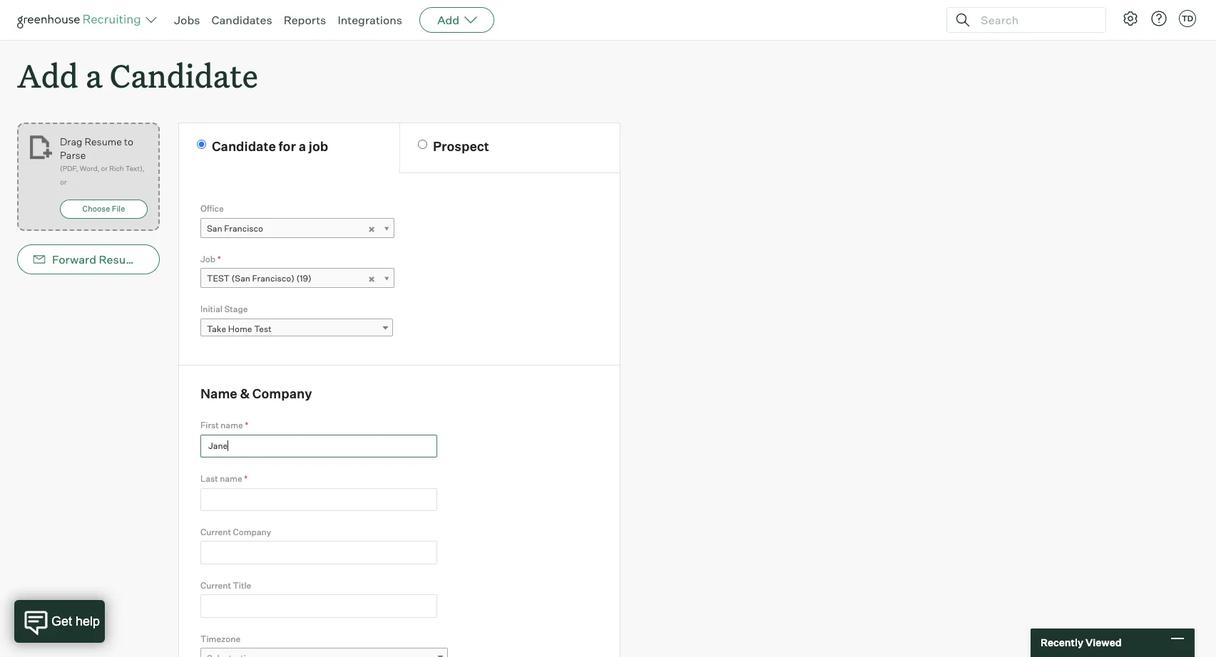 Task type: vqa. For each thing, say whether or not it's contained in the screenshot.
TD popup button
yes



Task type: describe. For each thing, give the bounding box(es) containing it.
drag
[[60, 136, 82, 148]]

* for first name *
[[245, 420, 248, 431]]

jobs link
[[174, 13, 200, 27]]

1 vertical spatial or
[[60, 178, 67, 186]]

viewed
[[1086, 637, 1122, 649]]

home
[[228, 324, 252, 334]]

add for add
[[437, 13, 460, 27]]

file
[[112, 204, 125, 214]]

last
[[200, 474, 218, 485]]

choose
[[82, 204, 110, 214]]

current company
[[200, 527, 271, 538]]

1 vertical spatial company
[[233, 527, 271, 538]]

parse
[[60, 149, 86, 161]]

take
[[207, 324, 226, 334]]

timezone
[[200, 634, 241, 645]]

name & company
[[200, 386, 312, 401]]

td button
[[1177, 7, 1199, 30]]

current title
[[200, 581, 251, 591]]

0 vertical spatial *
[[217, 254, 221, 264]]

to
[[124, 136, 133, 148]]

0 vertical spatial a
[[86, 54, 102, 96]]

Search text field
[[978, 10, 1093, 30]]

drag resume to parse (pdf, word, or rich text), or
[[60, 136, 145, 186]]

configure image
[[1122, 10, 1139, 27]]

candidate for a job
[[212, 139, 328, 154]]

current for current title
[[200, 581, 231, 591]]

test
[[254, 324, 272, 334]]

candidates
[[212, 13, 272, 27]]

0 vertical spatial company
[[252, 386, 312, 401]]

0 vertical spatial candidate
[[110, 54, 258, 96]]

greenhouse recruiting image
[[17, 11, 146, 29]]

first name *
[[200, 420, 248, 431]]

1 vertical spatial candidate
[[212, 139, 276, 154]]

rich
[[109, 164, 124, 173]]

initial stage
[[200, 304, 248, 315]]

test (san francisco) (19)
[[207, 273, 312, 284]]

text),
[[125, 164, 145, 173]]

add for add a candidate
[[17, 54, 78, 96]]

(19)
[[296, 273, 312, 284]]

francisco)
[[252, 273, 295, 284]]

prospect
[[433, 139, 489, 154]]

resume for forward
[[99, 253, 142, 267]]

san
[[207, 223, 222, 234]]

choose file
[[82, 204, 125, 214]]

title
[[233, 581, 251, 591]]

word,
[[80, 164, 99, 173]]

for
[[279, 139, 296, 154]]



Task type: locate. For each thing, give the bounding box(es) containing it.
* right the last
[[244, 474, 248, 485]]

name right first
[[221, 420, 243, 431]]

candidate down jobs
[[110, 54, 258, 96]]

resume left "to"
[[85, 136, 122, 148]]

or
[[101, 164, 108, 173], [60, 178, 67, 186]]

*
[[217, 254, 221, 264], [245, 420, 248, 431], [244, 474, 248, 485]]

1 current from the top
[[200, 527, 231, 538]]

reports
[[284, 13, 326, 27]]

candidates link
[[212, 13, 272, 27]]

* down &
[[245, 420, 248, 431]]

Prospect radio
[[418, 140, 427, 149]]

0 vertical spatial current
[[200, 527, 231, 538]]

0 vertical spatial resume
[[85, 136, 122, 148]]

1 vertical spatial current
[[200, 581, 231, 591]]

test (san francisco) (19) link
[[200, 268, 395, 289]]

current left title
[[200, 581, 231, 591]]

1 vertical spatial add
[[17, 54, 78, 96]]

1 horizontal spatial or
[[101, 164, 108, 173]]

Candidate for a job radio
[[197, 140, 206, 149]]

company
[[252, 386, 312, 401], [233, 527, 271, 538]]

integrations
[[338, 13, 403, 27]]

job
[[309, 139, 328, 154]]

take home test
[[207, 324, 272, 334]]

take home test link
[[200, 319, 393, 339]]

job *
[[200, 254, 221, 264]]

0 horizontal spatial add
[[17, 54, 78, 96]]

resume left via
[[99, 253, 142, 267]]

None text field
[[200, 435, 437, 458], [200, 595, 437, 618], [200, 435, 437, 458], [200, 595, 437, 618]]

current for current company
[[200, 527, 231, 538]]

1 vertical spatial name
[[220, 474, 242, 485]]

add button
[[420, 7, 495, 33]]

candidate right 'candidate for a job' "option"
[[212, 139, 276, 154]]

1 horizontal spatial a
[[299, 139, 306, 154]]

add a candidate
[[17, 54, 258, 96]]

office
[[200, 203, 224, 214]]

resume inside drag resume to parse (pdf, word, or rich text), or
[[85, 136, 122, 148]]

0 vertical spatial add
[[437, 13, 460, 27]]

integrations link
[[338, 13, 403, 27]]

francisco
[[224, 223, 263, 234]]

add
[[437, 13, 460, 27], [17, 54, 78, 96]]

td button
[[1179, 10, 1197, 27]]

forward
[[52, 253, 96, 267]]

(pdf,
[[60, 164, 78, 173]]

1 horizontal spatial add
[[437, 13, 460, 27]]

0 vertical spatial or
[[101, 164, 108, 173]]

resume for drag
[[85, 136, 122, 148]]

recently
[[1041, 637, 1084, 649]]

name for last
[[220, 474, 242, 485]]

jobs
[[174, 13, 200, 27]]

san francisco link
[[200, 218, 395, 239]]

company up title
[[233, 527, 271, 538]]

test
[[207, 273, 230, 284]]

0 vertical spatial name
[[221, 420, 243, 431]]

a down greenhouse recruiting image
[[86, 54, 102, 96]]

company right &
[[252, 386, 312, 401]]

0 horizontal spatial or
[[60, 178, 67, 186]]

first
[[200, 420, 219, 431]]

a
[[86, 54, 102, 96], [299, 139, 306, 154]]

candidate
[[110, 54, 258, 96], [212, 139, 276, 154]]

recently viewed
[[1041, 637, 1122, 649]]

name
[[200, 386, 237, 401]]

1 vertical spatial a
[[299, 139, 306, 154]]

name
[[221, 420, 243, 431], [220, 474, 242, 485]]

(san
[[232, 273, 250, 284]]

via
[[145, 253, 160, 267]]

current
[[200, 527, 231, 538], [200, 581, 231, 591]]

or down the (pdf,
[[60, 178, 67, 186]]

email
[[163, 253, 193, 267]]

None text field
[[200, 488, 437, 512], [200, 542, 437, 565], [200, 488, 437, 512], [200, 542, 437, 565]]

name right the last
[[220, 474, 242, 485]]

1 vertical spatial *
[[245, 420, 248, 431]]

2 current from the top
[[200, 581, 231, 591]]

2 vertical spatial *
[[244, 474, 248, 485]]

name for first
[[221, 420, 243, 431]]

forward resume via email
[[52, 253, 193, 267]]

resume inside button
[[99, 253, 142, 267]]

td
[[1182, 14, 1194, 24]]

* for last name *
[[244, 474, 248, 485]]

1 vertical spatial resume
[[99, 253, 142, 267]]

* right job
[[217, 254, 221, 264]]

reports link
[[284, 13, 326, 27]]

0 horizontal spatial a
[[86, 54, 102, 96]]

job
[[200, 254, 216, 264]]

add inside popup button
[[437, 13, 460, 27]]

stage
[[224, 304, 248, 315]]

resume
[[85, 136, 122, 148], [99, 253, 142, 267]]

or left rich
[[101, 164, 108, 173]]

&
[[240, 386, 250, 401]]

forward resume via email button
[[17, 245, 193, 275]]

san francisco
[[207, 223, 263, 234]]

a right for
[[299, 139, 306, 154]]

current down the last
[[200, 527, 231, 538]]

initial
[[200, 304, 223, 315]]

last name *
[[200, 474, 248, 485]]



